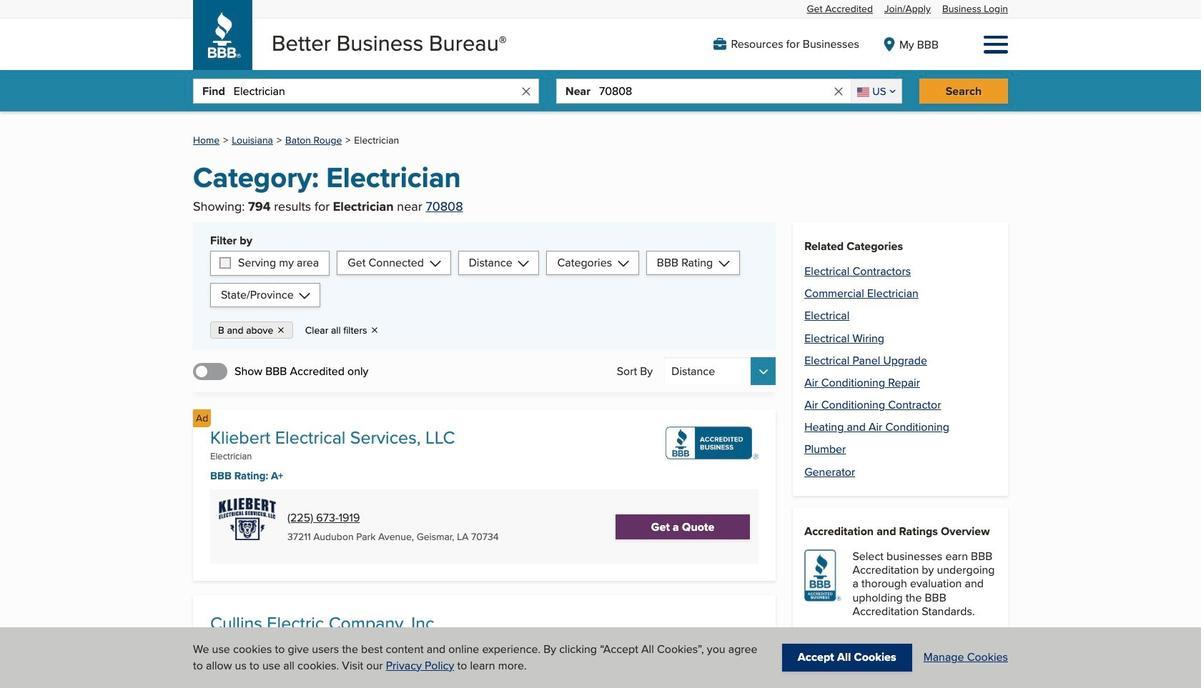 Task type: vqa. For each thing, say whether or not it's contained in the screenshot.
the users
no



Task type: locate. For each thing, give the bounding box(es) containing it.
None button
[[665, 358, 776, 386]]

businesses, charities, category search field
[[234, 80, 520, 103]]

None field
[[851, 80, 902, 103]]

city, state or zip field
[[599, 80, 833, 103]]



Task type: describe. For each thing, give the bounding box(es) containing it.
accredited business image
[[666, 427, 759, 460]]

accreditation standards image
[[805, 550, 842, 602]]

clear search image
[[833, 85, 846, 98]]

clear search image
[[520, 85, 533, 98]]



